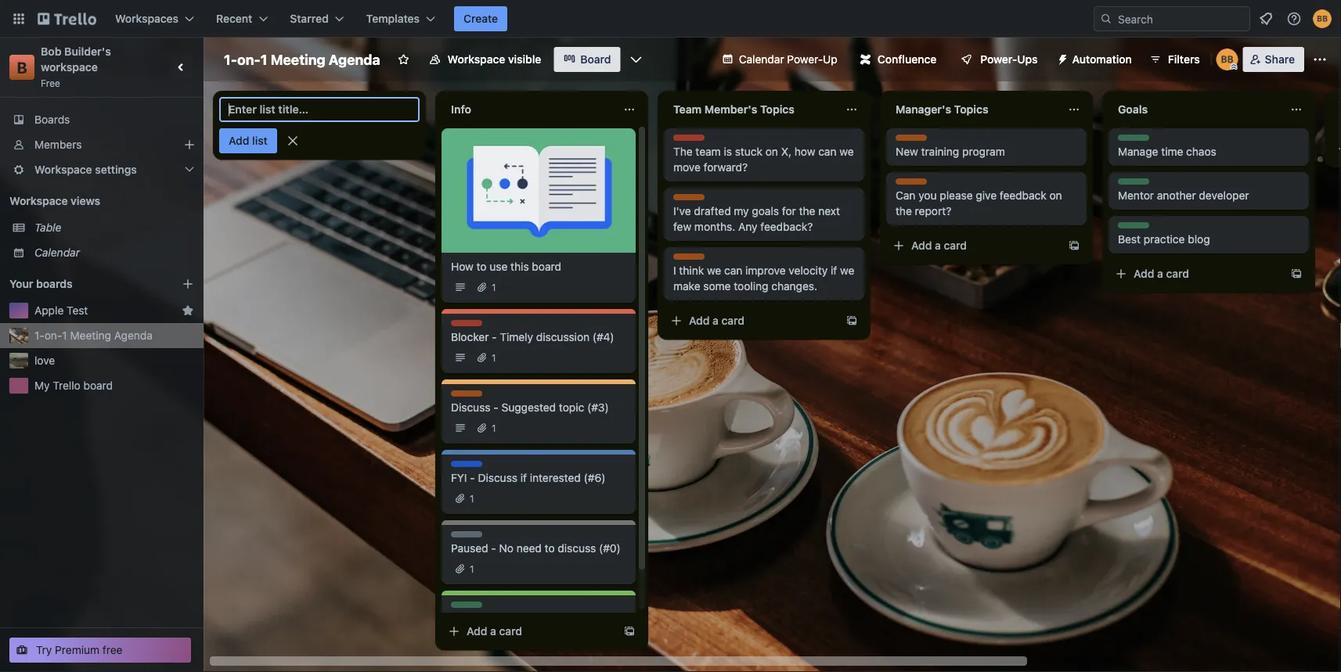 Task type: locate. For each thing, give the bounding box(es) containing it.
create from template… image for manager's topics
[[1068, 240, 1080, 252]]

how to use this board
[[451, 260, 561, 273]]

if inside discuss i think we can improve velocity if we make some tooling changes.
[[831, 264, 837, 277]]

color: green, title: "goal" element down mentor in the right of the page
[[1118, 222, 1149, 234]]

calendar
[[739, 53, 784, 66], [34, 246, 80, 259]]

goal inside goal mentor another developer
[[1118, 179, 1139, 190]]

we inside blocker the team is stuck on x, how can we move forward?
[[840, 145, 854, 158]]

1 vertical spatial create from template… image
[[846, 315, 858, 327]]

0 vertical spatial calendar
[[739, 53, 784, 66]]

1 horizontal spatial color: red, title: "blocker" element
[[673, 135, 707, 146]]

the down the can
[[896, 205, 912, 218]]

0 vertical spatial board
[[532, 260, 561, 273]]

1 down recent dropdown button
[[260, 51, 267, 68]]

1- up love
[[34, 329, 44, 342]]

0 horizontal spatial agenda
[[114, 329, 153, 342]]

0 vertical spatial on
[[765, 145, 778, 158]]

agenda
[[329, 51, 380, 68], [114, 329, 153, 342]]

workspace down create button
[[448, 53, 505, 66]]

card down report?
[[944, 239, 967, 252]]

the team is stuck on x, how can we move forward? link
[[673, 144, 855, 175]]

no
[[499, 542, 514, 555]]

to left use
[[476, 260, 487, 273]]

1-on-1 meeting agenda link
[[34, 328, 194, 344]]

color: orange, title: "discuss" element
[[896, 135, 931, 146], [896, 179, 931, 190], [673, 194, 709, 206], [673, 254, 709, 265], [451, 391, 486, 402]]

color: green, title: "goal" element down manage
[[1118, 179, 1149, 190]]

goal manage time chaos
[[1118, 135, 1216, 158]]

discussion
[[536, 331, 590, 344]]

color: green, title: "goal" element for best
[[1118, 222, 1149, 234]]

meeting down starred
[[271, 51, 325, 68]]

1 horizontal spatial if
[[831, 264, 837, 277]]

add a card for you
[[911, 239, 967, 252]]

table link
[[34, 220, 194, 236]]

agenda up love link
[[114, 329, 153, 342]]

topics inside manager's topics text field
[[954, 103, 988, 116]]

add a card for drafted
[[689, 314, 745, 327]]

discuss for new
[[896, 135, 931, 146]]

(#0)
[[599, 542, 621, 555]]

0 horizontal spatial topics
[[760, 103, 795, 116]]

board down love link
[[83, 379, 113, 392]]

can right how
[[818, 145, 837, 158]]

table
[[34, 221, 61, 234]]

my trello board
[[34, 379, 113, 392]]

agenda left the star or unstar board icon
[[329, 51, 380, 68]]

calendar power-up
[[739, 53, 837, 66]]

add a card button
[[886, 233, 1062, 258], [1109, 261, 1284, 287], [664, 308, 839, 334], [442, 619, 617, 644]]

if right velocity
[[831, 264, 837, 277]]

workspace for workspace settings
[[34, 163, 92, 176]]

boards
[[36, 278, 73, 290]]

discuss inside discuss can you please give feedback on the report?
[[896, 179, 931, 190]]

goal best practice blog
[[1118, 223, 1210, 246]]

feedback?
[[760, 220, 813, 233]]

1- inside text box
[[224, 51, 237, 68]]

customize views image
[[628, 52, 644, 67]]

confluence button
[[851, 47, 946, 72]]

info
[[451, 103, 471, 116]]

1 vertical spatial create from template… image
[[623, 626, 636, 638]]

workspace for workspace views
[[9, 195, 68, 207]]

0 vertical spatial workspace
[[448, 53, 505, 66]]

1- down recent
[[224, 51, 237, 68]]

we right velocity
[[840, 264, 854, 277]]

1 horizontal spatial create from template… image
[[1290, 268, 1303, 280]]

1 vertical spatial on
[[1050, 189, 1062, 202]]

workspace inside button
[[448, 53, 505, 66]]

- for paused
[[491, 542, 496, 555]]

meeting down test
[[70, 329, 111, 342]]

None text field
[[1331, 97, 1341, 122]]

2 vertical spatial workspace
[[9, 195, 68, 207]]

color: orange, title: "discuss" element up make
[[673, 254, 709, 265]]

color: orange, title: "discuss" element for drafted
[[673, 194, 709, 206]]

topics inside team member's topics text field
[[760, 103, 795, 116]]

team
[[696, 145, 721, 158]]

workspace inside popup button
[[34, 163, 92, 176]]

starred
[[290, 12, 329, 25]]

power-ups button
[[949, 47, 1047, 72]]

2 topics from the left
[[954, 103, 988, 116]]

0 horizontal spatial power-
[[787, 53, 823, 66]]

workspaces
[[115, 12, 179, 25]]

fyi fyi - discuss if interested (#6)
[[451, 462, 606, 485]]

power- up manager's topics text field
[[980, 53, 1017, 66]]

your boards
[[9, 278, 73, 290]]

1 vertical spatial to
[[545, 542, 555, 555]]

1 vertical spatial 1-on-1 meeting agenda
[[34, 329, 153, 342]]

on- down apple
[[44, 329, 62, 342]]

color: orange, title: "discuss" element for training
[[896, 135, 931, 146]]

create from template… image
[[1068, 240, 1080, 252], [623, 626, 636, 638]]

1 vertical spatial board
[[83, 379, 113, 392]]

power- left confluence icon
[[787, 53, 823, 66]]

can
[[818, 145, 837, 158], [724, 264, 742, 277]]

we right how
[[840, 145, 854, 158]]

workspace
[[448, 53, 505, 66], [34, 163, 92, 176], [9, 195, 68, 207]]

color: red, title: "blocker" element left timely
[[451, 320, 485, 332]]

goal for manage
[[1118, 135, 1139, 146]]

1 horizontal spatial agenda
[[329, 51, 380, 68]]

1 vertical spatial 1-
[[34, 329, 44, 342]]

2 power- from the left
[[980, 53, 1017, 66]]

1 down color: blue, title: "fyi" element
[[470, 493, 474, 504]]

to right need
[[545, 542, 555, 555]]

add for can you please give feedback on the report?
[[911, 239, 932, 252]]

card for drafted
[[721, 314, 745, 327]]

blocker for the
[[673, 135, 707, 146]]

color: orange, title: "discuss" element down new
[[896, 179, 931, 190]]

calendar for calendar
[[34, 246, 80, 259]]

1 fyi from the top
[[451, 462, 465, 473]]

my
[[734, 205, 749, 218]]

0 vertical spatial create from template… image
[[1290, 268, 1303, 280]]

if left interested
[[520, 472, 527, 485]]

settings
[[95, 163, 137, 176]]

paused
[[451, 532, 484, 543], [451, 542, 488, 555]]

share button
[[1243, 47, 1304, 72]]

color: green, title: "goal" element
[[1118, 135, 1149, 146], [1118, 179, 1149, 190], [1118, 222, 1149, 234], [451, 602, 482, 614]]

0 horizontal spatial calendar
[[34, 246, 80, 259]]

calendar up team member's topics text field
[[739, 53, 784, 66]]

card down practice
[[1166, 267, 1189, 280]]

1 vertical spatial on-
[[44, 329, 62, 342]]

1
[[260, 51, 267, 68], [492, 282, 496, 293], [62, 329, 67, 342], [492, 352, 496, 363], [492, 423, 496, 434], [470, 493, 474, 504], [470, 564, 474, 575]]

1 horizontal spatial the
[[896, 205, 912, 218]]

goal inside goal best practice blog
[[1118, 223, 1139, 234]]

card down "some" on the top right of the page
[[721, 314, 745, 327]]

workspace visible
[[448, 53, 541, 66]]

discuss i've drafted my goals for the next few months. any feedback?
[[673, 195, 840, 233]]

i've drafted my goals for the next few months. any feedback? link
[[673, 204, 855, 235]]

- left timely
[[492, 331, 497, 344]]

boards link
[[0, 107, 204, 132]]

1 horizontal spatial calendar
[[739, 53, 784, 66]]

1 power- from the left
[[787, 53, 823, 66]]

1 the from the left
[[799, 205, 815, 218]]

create from template… image for i think we can improve velocity if we make some tooling changes.
[[846, 315, 858, 327]]

add for mentor another developer
[[1134, 267, 1154, 280]]

1 horizontal spatial topics
[[954, 103, 988, 116]]

blocker inside blocker the team is stuck on x, how can we move forward?
[[673, 135, 707, 146]]

- up color: black, title: "paused" element
[[470, 472, 475, 485]]

primary element
[[0, 0, 1341, 38]]

0 horizontal spatial color: red, title: "blocker" element
[[451, 320, 485, 332]]

0 vertical spatial 1-on-1 meeting agenda
[[224, 51, 380, 68]]

templates button
[[357, 6, 445, 31]]

please
[[940, 189, 973, 202]]

templates
[[366, 12, 420, 25]]

color: green, title: "goal" element down 'goals'
[[1118, 135, 1149, 146]]

you
[[919, 189, 937, 202]]

1-on-1 meeting agenda inside 1-on-1 meeting agenda text box
[[224, 51, 380, 68]]

make
[[673, 280, 700, 293]]

board
[[580, 53, 611, 66]]

color: orange, title: "discuss" element up few
[[673, 194, 709, 206]]

1 down blocker blocker - timely discussion (#4)
[[492, 352, 496, 363]]

card for you
[[944, 239, 967, 252]]

1 horizontal spatial 1-
[[224, 51, 237, 68]]

0 vertical spatial can
[[818, 145, 837, 158]]

1-on-1 meeting agenda down apple test link
[[34, 329, 153, 342]]

blocker for blocker
[[451, 321, 485, 332]]

1 vertical spatial can
[[724, 264, 742, 277]]

- inside discuss discuss - suggested topic (#3)
[[493, 401, 498, 414]]

1 down use
[[492, 282, 496, 293]]

1 vertical spatial workspace
[[34, 163, 92, 176]]

create from template… image
[[1290, 268, 1303, 280], [846, 315, 858, 327]]

timely
[[500, 331, 533, 344]]

Search field
[[1113, 7, 1250, 31]]

love
[[34, 354, 55, 367]]

on inside discuss can you please give feedback on the report?
[[1050, 189, 1062, 202]]

board right this
[[532, 260, 561, 273]]

color: red, title: "blocker" element up move
[[673, 135, 707, 146]]

can
[[896, 189, 916, 202]]

workspace settings
[[34, 163, 137, 176]]

discuss
[[896, 135, 931, 146], [896, 179, 931, 190], [673, 195, 709, 206], [673, 254, 709, 265], [451, 391, 486, 402], [451, 401, 490, 414], [478, 472, 517, 485]]

1 horizontal spatial on-
[[237, 51, 260, 68]]

1 paused from the top
[[451, 532, 484, 543]]

premium
[[55, 644, 100, 657]]

discuss for can
[[896, 179, 931, 190]]

recent button
[[207, 6, 277, 31]]

0 horizontal spatial board
[[83, 379, 113, 392]]

topics up discuss new training program
[[954, 103, 988, 116]]

discuss can you please give feedback on the report?
[[896, 179, 1062, 218]]

1 down apple test
[[62, 329, 67, 342]]

open information menu image
[[1286, 11, 1302, 27]]

bob
[[41, 45, 61, 58]]

workspace down the members
[[34, 163, 92, 176]]

1 vertical spatial color: red, title: "blocker" element
[[451, 320, 485, 332]]

1 horizontal spatial on
[[1050, 189, 1062, 202]]

0 vertical spatial to
[[476, 260, 487, 273]]

on
[[765, 145, 778, 158], [1050, 189, 1062, 202]]

1 horizontal spatial power-
[[980, 53, 1017, 66]]

0 vertical spatial agenda
[[329, 51, 380, 68]]

0 horizontal spatial the
[[799, 205, 815, 218]]

color: red, title: "blocker" element
[[673, 135, 707, 146], [451, 320, 485, 332]]

i
[[673, 264, 676, 277]]

- inside blocker blocker - timely discussion (#4)
[[492, 331, 497, 344]]

boards
[[34, 113, 70, 126]]

create from template… image for best practice blog
[[1290, 268, 1303, 280]]

2 the from the left
[[896, 205, 912, 218]]

0 horizontal spatial 1-on-1 meeting agenda
[[34, 329, 153, 342]]

- inside paused paused - no need to discuss (#0)
[[491, 542, 496, 555]]

on- down recent dropdown button
[[237, 51, 260, 68]]

0 horizontal spatial create from template… image
[[623, 626, 636, 638]]

0 vertical spatial color: red, title: "blocker" element
[[673, 135, 707, 146]]

1-on-1 meeting agenda
[[224, 51, 380, 68], [34, 329, 153, 342]]

0 horizontal spatial on
[[765, 145, 778, 158]]

recent
[[216, 12, 252, 25]]

color: green, title: "goal" element down color: black, title: "paused" element
[[451, 602, 482, 614]]

0 horizontal spatial to
[[476, 260, 487, 273]]

calendar down the table
[[34, 246, 80, 259]]

- left suggested
[[493, 401, 498, 414]]

1 horizontal spatial meeting
[[271, 51, 325, 68]]

1 horizontal spatial can
[[818, 145, 837, 158]]

manage time chaos link
[[1118, 144, 1300, 160]]

1 vertical spatial calendar
[[34, 246, 80, 259]]

card
[[944, 239, 967, 252], [1166, 267, 1189, 280], [721, 314, 745, 327], [499, 625, 522, 638]]

report?
[[915, 205, 951, 218]]

- inside fyi fyi - discuss if interested (#6)
[[470, 472, 475, 485]]

i've
[[673, 205, 691, 218]]

add a card button for developer
[[1109, 261, 1284, 287]]

a for you
[[935, 239, 941, 252]]

0 vertical spatial create from template… image
[[1068, 240, 1080, 252]]

0 horizontal spatial can
[[724, 264, 742, 277]]

my trello board link
[[34, 378, 194, 394]]

workspace up the table
[[9, 195, 68, 207]]

confluence icon image
[[860, 54, 871, 65]]

my
[[34, 379, 50, 392]]

can up "some" on the top right of the page
[[724, 264, 742, 277]]

color: orange, title: "discuss" element down manager's at the top right
[[896, 135, 931, 146]]

bob builder (bobbuilder40) image
[[1216, 49, 1238, 70]]

1-on-1 meeting agenda down starred
[[224, 51, 380, 68]]

color: black, title: "paused" element
[[451, 532, 484, 543]]

- left no
[[491, 542, 496, 555]]

topics up x,
[[760, 103, 795, 116]]

x,
[[781, 145, 792, 158]]

1 vertical spatial agenda
[[114, 329, 153, 342]]

1 vertical spatial if
[[520, 472, 527, 485]]

to inside paused paused - no need to discuss (#0)
[[545, 542, 555, 555]]

0 horizontal spatial meeting
[[70, 329, 111, 342]]

discuss for i
[[673, 254, 709, 265]]

0 vertical spatial meeting
[[271, 51, 325, 68]]

on right 'feedback'
[[1050, 189, 1062, 202]]

goal (#1) link
[[451, 611, 626, 627]]

color: orange, title: "discuss" element for you
[[896, 179, 931, 190]]

0 vertical spatial 1-
[[224, 51, 237, 68]]

color: red, title: "blocker" element for the team is stuck on x, how can we move forward?
[[673, 135, 707, 146]]

0 horizontal spatial create from template… image
[[846, 315, 858, 327]]

1 horizontal spatial to
[[545, 542, 555, 555]]

0 vertical spatial if
[[831, 264, 837, 277]]

Board name text field
[[216, 47, 388, 72]]

interested
[[530, 472, 581, 485]]

1 vertical spatial meeting
[[70, 329, 111, 342]]

1 horizontal spatial create from template… image
[[1068, 240, 1080, 252]]

the inside discuss can you please give feedback on the report?
[[896, 205, 912, 218]]

board link
[[554, 47, 620, 72]]

think
[[679, 264, 704, 277]]

board
[[532, 260, 561, 273], [83, 379, 113, 392]]

search image
[[1100, 13, 1113, 25]]

discuss inside discuss i've drafted my goals for the next few months. any feedback?
[[673, 195, 709, 206]]

discuss inside discuss i think we can improve velocity if we make some tooling changes.
[[673, 254, 709, 265]]

on left x,
[[765, 145, 778, 158]]

- for blocker
[[492, 331, 497, 344]]

up
[[823, 53, 837, 66]]

1-on-1 meeting agenda inside 1-on-1 meeting agenda link
[[34, 329, 153, 342]]

on-
[[237, 51, 260, 68], [44, 329, 62, 342]]

confluence
[[877, 53, 937, 66]]

program
[[962, 145, 1005, 158]]

1 down discuss discuss - suggested topic (#3)
[[492, 423, 496, 434]]

0 horizontal spatial if
[[520, 472, 527, 485]]

use
[[490, 260, 508, 273]]

1 horizontal spatial 1-on-1 meeting agenda
[[224, 51, 380, 68]]

meeting inside text box
[[271, 51, 325, 68]]

discuss inside discuss new training program
[[896, 135, 931, 146]]

the right 'for'
[[799, 205, 815, 218]]

0 vertical spatial on-
[[237, 51, 260, 68]]

add for i've drafted my goals for the next few months. any feedback?
[[689, 314, 710, 327]]

we
[[840, 145, 854, 158], [707, 264, 721, 277], [840, 264, 854, 277]]

1 topics from the left
[[760, 103, 795, 116]]

1 horizontal spatial board
[[532, 260, 561, 273]]

goal inside goal manage time chaos
[[1118, 135, 1139, 146]]

1 inside 1-on-1 meeting agenda link
[[62, 329, 67, 342]]

bob builder (bobbuilder40) image
[[1313, 9, 1332, 28]]

visible
[[508, 53, 541, 66]]



Task type: vqa. For each thing, say whether or not it's contained in the screenshot.
- associated with Discuss
yes



Task type: describe. For each thing, give the bounding box(es) containing it.
stuck
[[735, 145, 763, 158]]

on- inside text box
[[237, 51, 260, 68]]

goal for goal
[[451, 603, 472, 614]]

star or unstar board image
[[397, 53, 410, 66]]

starred icon image
[[182, 305, 194, 317]]

- for fyi
[[470, 472, 475, 485]]

mentor another developer link
[[1118, 188, 1300, 204]]

give
[[976, 189, 997, 202]]

free
[[103, 644, 123, 657]]

calendar for calendar power-up
[[739, 53, 784, 66]]

how to use this board link
[[451, 259, 626, 275]]

b
[[17, 58, 27, 76]]

2 paused from the top
[[451, 542, 488, 555]]

card right (#1)
[[499, 625, 522, 638]]

add a card button for my
[[664, 308, 839, 334]]

months.
[[694, 220, 735, 233]]

workspace settings button
[[0, 157, 204, 182]]

(#4)
[[593, 331, 614, 344]]

add inside add list button
[[229, 134, 249, 147]]

discuss new training program
[[896, 135, 1005, 158]]

board inside my trello board link
[[83, 379, 113, 392]]

discuss inside fyi fyi - discuss if interested (#6)
[[478, 472, 517, 485]]

this member is an admin of this board. image
[[1230, 63, 1238, 70]]

automation button
[[1050, 47, 1141, 72]]

0 notifications image
[[1257, 9, 1275, 28]]

starred button
[[281, 6, 354, 31]]

this
[[511, 260, 529, 273]]

tooling
[[734, 280, 768, 293]]

color: red, title: "blocker" element for blocker - timely discussion (#4)
[[451, 320, 485, 332]]

workspace for workspace visible
[[448, 53, 505, 66]]

member's
[[704, 103, 757, 116]]

workspace
[[41, 61, 98, 74]]

create
[[463, 12, 498, 25]]

drafted
[[694, 205, 731, 218]]

board inside how to use this board link
[[532, 260, 561, 273]]

next
[[818, 205, 840, 218]]

can inside discuss i think we can improve velocity if we make some tooling changes.
[[724, 264, 742, 277]]

can you please give feedback on the report? link
[[896, 188, 1077, 219]]

Team Member's Topics text field
[[664, 97, 836, 122]]

add board image
[[182, 278, 194, 290]]

0 horizontal spatial on-
[[44, 329, 62, 342]]

for
[[782, 205, 796, 218]]

manage
[[1118, 145, 1158, 158]]

share
[[1265, 53, 1295, 66]]

how
[[451, 260, 473, 273]]

back to home image
[[38, 6, 96, 31]]

add list
[[229, 134, 268, 147]]

color: green, title: "goal" element for goal
[[451, 602, 482, 614]]

workspace visible button
[[419, 47, 551, 72]]

to inside how to use this board link
[[476, 260, 487, 273]]

Info text field
[[442, 97, 614, 122]]

create from template… image for info
[[623, 626, 636, 638]]

0 horizontal spatial 1-
[[34, 329, 44, 342]]

developer
[[1199, 189, 1249, 202]]

velocity
[[789, 264, 828, 277]]

ups
[[1017, 53, 1038, 66]]

manager's
[[896, 103, 951, 116]]

blocker the team is stuck on x, how can we move forward?
[[673, 135, 854, 174]]

Enter list title… text field
[[219, 97, 420, 122]]

power- inside button
[[980, 53, 1017, 66]]

power-ups
[[980, 53, 1038, 66]]

Manager's Topics text field
[[886, 97, 1058, 122]]

new training program link
[[896, 144, 1077, 160]]

time
[[1161, 145, 1183, 158]]

on inside blocker the team is stuck on x, how can we move forward?
[[765, 145, 778, 158]]

discuss for i've
[[673, 195, 709, 206]]

builder's
[[64, 45, 111, 58]]

views
[[71, 195, 100, 207]]

blocker blocker - timely discussion (#4)
[[451, 321, 614, 344]]

any
[[738, 220, 758, 233]]

team member's topics
[[673, 103, 795, 116]]

- for discuss
[[493, 401, 498, 414]]

changes.
[[771, 280, 817, 293]]

1 down color: black, title: "paused" element
[[470, 564, 474, 575]]

your boards with 4 items element
[[9, 275, 158, 294]]

automation
[[1072, 53, 1132, 66]]

training
[[921, 145, 959, 158]]

discuss discuss - suggested topic (#3)
[[451, 391, 609, 414]]

goal goal (#1)
[[451, 603, 497, 626]]

card for another
[[1166, 267, 1189, 280]]

show menu image
[[1312, 52, 1328, 67]]

add a card for another
[[1134, 267, 1189, 280]]

discuss i think we can improve velocity if we make some tooling changes.
[[673, 254, 854, 293]]

topic
[[559, 401, 584, 414]]

Goals text field
[[1109, 97, 1281, 122]]

color: orange, title: "discuss" element for think
[[673, 254, 709, 265]]

paused - no need to discuss (#0) link
[[451, 541, 626, 557]]

goals
[[752, 205, 779, 218]]

goal for mentor
[[1118, 179, 1139, 190]]

try premium free button
[[9, 638, 191, 663]]

try
[[36, 644, 52, 657]]

2 fyi from the top
[[451, 472, 467, 485]]

discuss for discuss
[[451, 391, 486, 402]]

color: green, title: "goal" element for mentor
[[1118, 179, 1149, 190]]

forward?
[[704, 161, 748, 174]]

chaos
[[1186, 145, 1216, 158]]

calendar link
[[34, 245, 194, 261]]

workspace navigation collapse icon image
[[171, 56, 193, 78]]

color: orange, title: "discuss" element left suggested
[[451, 391, 486, 402]]

suggested
[[501, 401, 556, 414]]

if inside fyi fyi - discuss if interested (#6)
[[520, 472, 527, 485]]

filters
[[1168, 53, 1200, 66]]

new
[[896, 145, 918, 158]]

need
[[516, 542, 542, 555]]

practice
[[1144, 233, 1185, 246]]

add a card button for please
[[886, 233, 1062, 258]]

bob builder's workspace link
[[41, 45, 114, 74]]

color: green, title: "goal" element for manage
[[1118, 135, 1149, 146]]

sm image
[[1050, 47, 1072, 69]]

1 inside 1-on-1 meeting agenda text box
[[260, 51, 267, 68]]

calendar power-up link
[[712, 47, 847, 72]]

cancel list editing image
[[285, 133, 300, 149]]

team
[[673, 103, 702, 116]]

color: blue, title: "fyi" element
[[451, 461, 482, 473]]

goal for best
[[1118, 223, 1139, 234]]

improve
[[745, 264, 786, 277]]

a for drafted
[[713, 314, 719, 327]]

workspace views
[[9, 195, 100, 207]]

blocker - timely discussion (#4) link
[[451, 330, 626, 345]]

mentor
[[1118, 189, 1154, 202]]

paused paused - no need to discuss (#0)
[[451, 532, 621, 555]]

love link
[[34, 353, 194, 369]]

blog
[[1188, 233, 1210, 246]]

agenda inside text box
[[329, 51, 380, 68]]

we up "some" on the top right of the page
[[707, 264, 721, 277]]

(#1)
[[477, 613, 497, 626]]

can inside blocker the team is stuck on x, how can we move forward?
[[818, 145, 837, 158]]

a for another
[[1157, 267, 1163, 280]]

the inside discuss i've drafted my goals for the next few months. any feedback?
[[799, 205, 815, 218]]



